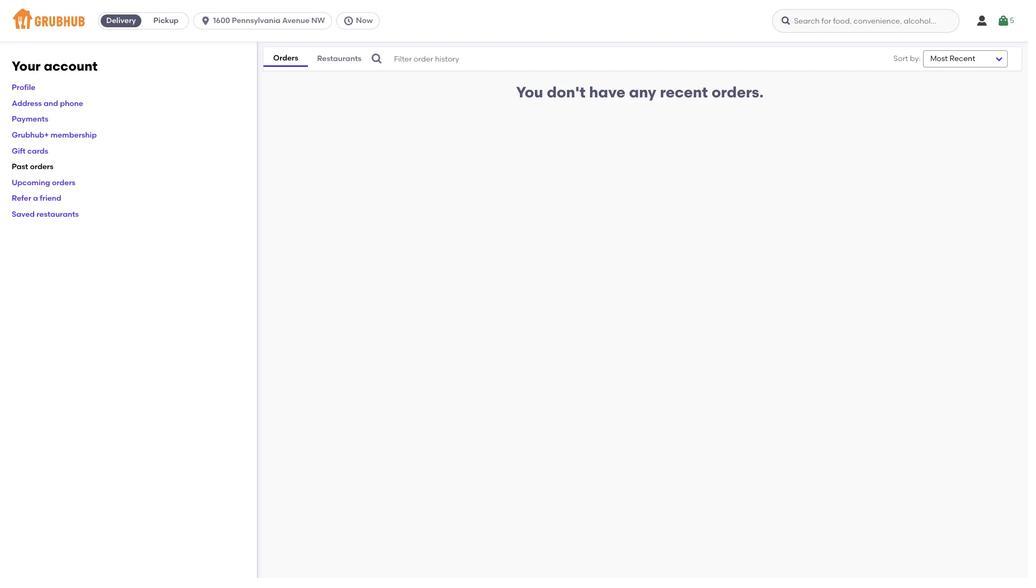 Task type: describe. For each thing, give the bounding box(es) containing it.
don't
[[547, 83, 586, 101]]

now button
[[336, 12, 384, 29]]

avenue
[[282, 16, 310, 25]]

past
[[12, 162, 28, 171]]

you don't have any recent orders.
[[516, 83, 764, 101]]

friend
[[40, 194, 61, 203]]

any
[[629, 83, 656, 101]]

payments
[[12, 115, 48, 124]]

1600 pennsylvania avenue nw button
[[193, 12, 336, 29]]

orders.
[[712, 83, 764, 101]]

upcoming orders
[[12, 178, 75, 187]]

membership
[[51, 131, 97, 140]]

profile link
[[12, 83, 35, 92]]

upcoming orders link
[[12, 178, 75, 187]]

account
[[44, 58, 98, 74]]

phone
[[60, 99, 83, 108]]

and
[[44, 99, 58, 108]]

your account
[[12, 58, 98, 74]]

orders
[[273, 53, 298, 63]]

orders button
[[264, 51, 308, 67]]

recent
[[660, 83, 708, 101]]

restaurants
[[37, 210, 79, 219]]

svg image
[[343, 16, 354, 26]]

refer a friend
[[12, 194, 61, 203]]

pickup button
[[144, 12, 189, 29]]

main navigation navigation
[[0, 0, 1028, 42]]

5
[[1010, 16, 1014, 25]]

address and phone
[[12, 99, 83, 108]]

past orders
[[12, 162, 53, 171]]

profile
[[12, 83, 35, 92]]

saved restaurants
[[12, 210, 79, 219]]

refer
[[12, 194, 31, 203]]

cards
[[27, 147, 48, 156]]

1600 pennsylvania avenue nw
[[213, 16, 325, 25]]



Task type: vqa. For each thing, say whether or not it's contained in the screenshot.
have
yes



Task type: locate. For each thing, give the bounding box(es) containing it.
upcoming
[[12, 178, 50, 187]]

pennsylvania
[[232, 16, 281, 25]]

orders up upcoming orders
[[30, 162, 53, 171]]

gift cards
[[12, 147, 48, 156]]

sort
[[894, 54, 908, 63]]

1 vertical spatial orders
[[52, 178, 75, 187]]

delivery
[[106, 16, 136, 25]]

now
[[356, 16, 373, 25]]

orders for past orders
[[30, 162, 53, 171]]

grubhub+
[[12, 131, 49, 140]]

gift
[[12, 147, 26, 156]]

saved
[[12, 210, 35, 219]]

you
[[516, 83, 543, 101]]

address and phone link
[[12, 99, 83, 108]]

by:
[[910, 54, 921, 63]]

Filter order history search field
[[371, 47, 861, 71]]

orders for upcoming orders
[[52, 178, 75, 187]]

pickup
[[154, 16, 179, 25]]

saved restaurants link
[[12, 210, 79, 219]]

refer a friend link
[[12, 194, 61, 203]]

sort by:
[[894, 54, 921, 63]]

5 button
[[997, 11, 1014, 31]]

0 vertical spatial orders
[[30, 162, 53, 171]]

past orders link
[[12, 162, 53, 171]]

a
[[33, 194, 38, 203]]

have
[[589, 83, 626, 101]]

svg image
[[976, 14, 989, 27], [997, 14, 1010, 27], [200, 16, 211, 26], [781, 16, 792, 26], [371, 52, 383, 65]]

payments link
[[12, 115, 48, 124]]

address
[[12, 99, 42, 108]]

orders up friend
[[52, 178, 75, 187]]

svg image inside 5 button
[[997, 14, 1010, 27]]

svg image inside 1600 pennsylvania avenue nw button
[[200, 16, 211, 26]]

restaurants
[[317, 54, 362, 63]]

nw
[[311, 16, 325, 25]]

gift cards link
[[12, 147, 48, 156]]

grubhub+ membership
[[12, 131, 97, 140]]

your
[[12, 58, 41, 74]]

grubhub+ membership link
[[12, 131, 97, 140]]

1600
[[213, 16, 230, 25]]

restaurants button
[[308, 52, 371, 66]]

delivery button
[[99, 12, 144, 29]]

Search for food, convenience, alcohol... search field
[[772, 9, 960, 33]]

orders
[[30, 162, 53, 171], [52, 178, 75, 187]]



